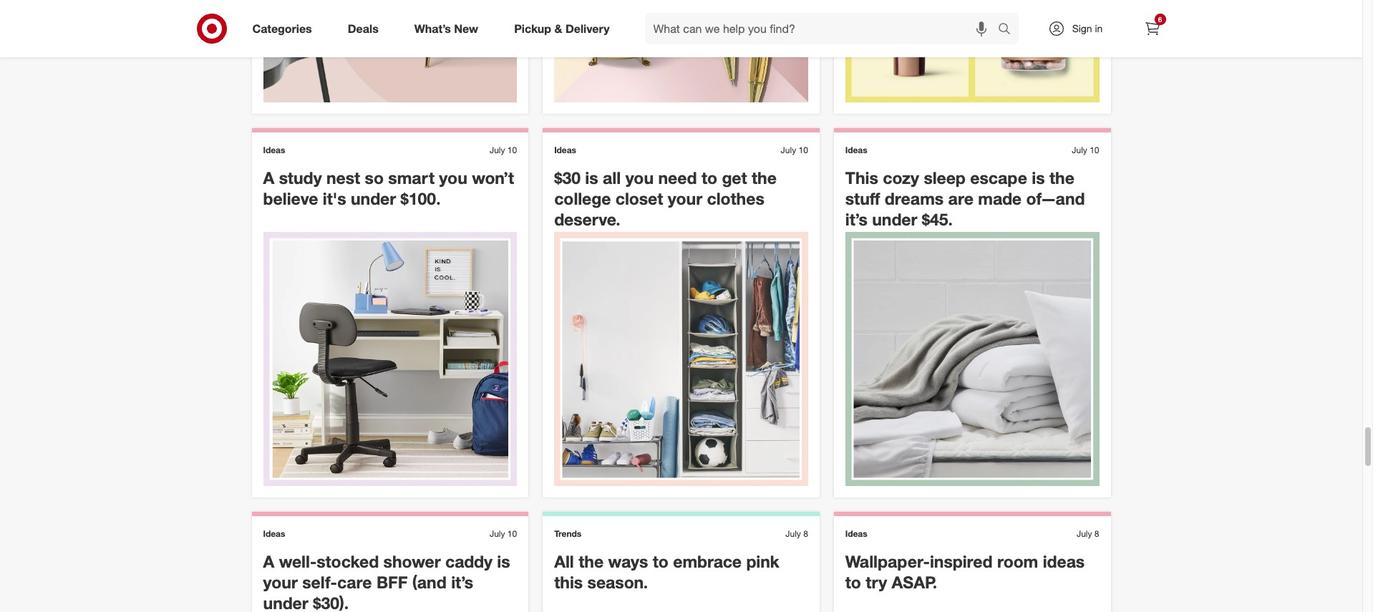 Task type: describe. For each thing, give the bounding box(es) containing it.
is inside this cozy sleep escape is the stuff dreams  are made of—and it's under $45.
[[1032, 168, 1045, 188]]

july 8 for wallpaper-inspired room ideas to try asap.
[[1077, 529, 1099, 539]]

well-
[[279, 552, 317, 572]]

won't
[[472, 168, 514, 188]]

8 for wallpaper-inspired room ideas to try asap.
[[1095, 529, 1099, 539]]

10 for this cozy sleep escape is the stuff dreams  are made of—and it's under $45.
[[1090, 145, 1099, 155]]

this cozy sleep escape is the stuff dreams  are made of—and it's under $45.
[[846, 168, 1085, 229]]

made
[[978, 188, 1022, 208]]

What can we help you find? suggestions appear below search field
[[645, 13, 1001, 44]]

a study nest so smart you won't believe it's under $100.
[[263, 168, 514, 208]]

wallpaper-
[[846, 552, 930, 572]]

embrace
[[673, 552, 742, 572]]

$100.
[[401, 188, 441, 208]]

beauty-based tans can bring your summer shine to a new level. image
[[846, 0, 1099, 102]]

to inside wallpaper-inspired room ideas to try asap.
[[846, 572, 861, 592]]

you inside a study nest so smart you won't believe it's under $100.
[[439, 168, 467, 188]]

categories link
[[240, 13, 330, 44]]

search
[[991, 23, 1026, 37]]

pink
[[746, 552, 780, 572]]

under for this cozy sleep escape is the stuff dreams  are made of—and it's under $45.
[[872, 209, 918, 229]]

care
[[337, 572, 372, 592]]

the inside all the ways to embrace pink this season.
[[579, 552, 604, 572]]

ideas for $30
[[554, 145, 576, 155]]

need
[[658, 168, 697, 188]]

ideas for this
[[846, 145, 868, 155]]

believe
[[263, 188, 318, 208]]

of—and
[[1026, 188, 1085, 208]]

you inside $30 is all you need to get the college closet your clothes deserve.
[[626, 168, 654, 188]]

study
[[279, 168, 322, 188]]

escape
[[970, 168, 1027, 188]]

it's time to give your place some fresh curve appeal. image
[[263, 0, 517, 102]]

this
[[846, 168, 878, 188]]

self-
[[302, 572, 337, 592]]

deals
[[348, 21, 379, 35]]

under for a well-stocked shower caddy is your self-care bff  (and it's under $30).
[[263, 593, 308, 612]]

closet
[[616, 188, 663, 208]]

what's new
[[414, 21, 478, 35]]

sleep
[[924, 168, 966, 188]]

$30
[[554, 168, 581, 188]]

july 10 for a study nest so smart you won't believe it's under $100.
[[490, 145, 517, 155]]

all
[[603, 168, 621, 188]]

delivery
[[566, 21, 610, 35]]

this
[[554, 572, 583, 592]]

in
[[1095, 22, 1103, 34]]

the inside $30 is all you need to get the college closet your clothes deserve.
[[752, 168, 777, 188]]

it's for a well-stocked shower caddy is your self-care bff  (and it's under $30).
[[451, 572, 473, 592]]

july 10 for this cozy sleep escape is the stuff dreams  are made of—and it's under $45.
[[1072, 145, 1099, 155]]

to inside $30 is all you need to get the college closet your clothes deserve.
[[702, 168, 717, 188]]

get
[[722, 168, 747, 188]]

8 for all the ways to embrace pink this season.
[[803, 529, 808, 539]]

deserve.
[[554, 209, 621, 229]]

deals link
[[336, 13, 397, 44]]

july 8 for all the ways to embrace pink this season.
[[786, 529, 808, 539]]

sign in link
[[1036, 13, 1125, 44]]

a for a well-stocked shower caddy is your self-care bff  (and it's under $30).
[[263, 552, 274, 572]]

college
[[554, 188, 611, 208]]

(and
[[412, 572, 447, 592]]

dreams
[[885, 188, 944, 208]]

ideas up well-
[[263, 529, 285, 539]]

july 10 for $30 is all you need to get the college closet your clothes deserve.
[[781, 145, 808, 155]]

bff
[[377, 572, 408, 592]]

all
[[554, 552, 574, 572]]

asap.
[[892, 572, 937, 592]]

so
[[365, 168, 384, 188]]

what's
[[414, 21, 451, 35]]

it's
[[323, 188, 346, 208]]

try
[[866, 572, 887, 592]]

new
[[454, 21, 478, 35]]

caddy
[[445, 552, 493, 572]]

$30 is all you need to get the college closet your clothes deserve.
[[554, 168, 777, 229]]



Task type: vqa. For each thing, say whether or not it's contained in the screenshot.
Edit
no



Task type: locate. For each thing, give the bounding box(es) containing it.
under inside this cozy sleep escape is the stuff dreams  are made of—and it's under $45.
[[872, 209, 918, 229]]

under inside a study nest so smart you won't believe it's under $100.
[[351, 188, 396, 208]]

a up believe
[[263, 168, 274, 188]]

$30).
[[313, 593, 349, 612]]

a well-stocked shower caddy is your self-care bff  (and it's under $30).
[[263, 552, 510, 612]]

ideas up wallpaper-
[[846, 529, 868, 539]]

1 vertical spatial your
[[263, 572, 298, 592]]

ideas
[[263, 145, 285, 155], [554, 145, 576, 155], [846, 145, 868, 155], [263, 529, 285, 539], [846, 529, 868, 539]]

1 horizontal spatial 8
[[1095, 529, 1099, 539]]

2 a from the top
[[263, 552, 274, 572]]

is left all at the left top of the page
[[585, 168, 598, 188]]

10 for $30 is all you need to get the college closet your clothes deserve.
[[799, 145, 808, 155]]

it's down stuff
[[846, 209, 868, 229]]

0 vertical spatial under
[[351, 188, 396, 208]]

ideas up "study"
[[263, 145, 285, 155]]

under down so
[[351, 188, 396, 208]]

10
[[508, 145, 517, 155], [799, 145, 808, 155], [1090, 145, 1099, 155], [508, 529, 517, 539]]

your inside a well-stocked shower caddy is your self-care bff  (and it's under $30).
[[263, 572, 298, 592]]

categories
[[252, 21, 312, 35]]

it's inside this cozy sleep escape is the stuff dreams  are made of—and it's under $45.
[[846, 209, 868, 229]]

the right all
[[579, 552, 604, 572]]

2 vertical spatial under
[[263, 593, 308, 612]]

1 a from the top
[[263, 168, 274, 188]]

0 horizontal spatial to
[[653, 552, 669, 572]]

is
[[585, 168, 598, 188], [1032, 168, 1045, 188], [497, 552, 510, 572]]

1 vertical spatial a
[[263, 552, 274, 572]]

0 horizontal spatial you
[[439, 168, 467, 188]]

1 horizontal spatial your
[[668, 188, 703, 208]]

0 horizontal spatial the
[[579, 552, 604, 572]]

8
[[803, 529, 808, 539], [1095, 529, 1099, 539]]

is right caddy
[[497, 552, 510, 572]]

10 for a study nest so smart you won't believe it's under $100.
[[508, 145, 517, 155]]

ways
[[608, 552, 648, 572]]

under inside a well-stocked shower caddy is your self-care bff  (and it's under $30).
[[263, 593, 308, 612]]

nest
[[326, 168, 360, 188]]

wallpaper-inspired room ideas to try asap.
[[846, 552, 1085, 592]]

2 8 from the left
[[1095, 529, 1099, 539]]

1 july 8 from the left
[[786, 529, 808, 539]]

stocked
[[317, 552, 379, 572]]

0 vertical spatial a
[[263, 168, 274, 188]]

1 horizontal spatial the
[[752, 168, 777, 188]]

2 you from the left
[[626, 168, 654, 188]]

the up of—and
[[1050, 168, 1075, 188]]

what's new link
[[402, 13, 496, 44]]

pickup
[[514, 21, 551, 35]]

2 horizontal spatial is
[[1032, 168, 1045, 188]]

0 horizontal spatial 8
[[803, 529, 808, 539]]

1 horizontal spatial to
[[702, 168, 717, 188]]

sign in
[[1072, 22, 1103, 34]]

0 horizontal spatial it's
[[451, 572, 473, 592]]

all the ways to embrace pink this season.
[[554, 552, 780, 592]]

6 link
[[1137, 13, 1168, 44]]

clothes
[[707, 188, 765, 208]]

to left get on the right top of the page
[[702, 168, 717, 188]]

the inside this cozy sleep escape is the stuff dreams  are made of—and it's under $45.
[[1050, 168, 1075, 188]]

&
[[555, 21, 562, 35]]

shower
[[383, 552, 441, 572]]

fall style refresh: home office edition. image
[[554, 0, 808, 102]]

you up $100.
[[439, 168, 467, 188]]

under down the dreams
[[872, 209, 918, 229]]

0 horizontal spatial is
[[497, 552, 510, 572]]

6
[[1158, 15, 1162, 24]]

are
[[948, 188, 974, 208]]

your inside $30 is all you need to get the college closet your clothes deserve.
[[668, 188, 703, 208]]

you up closet
[[626, 168, 654, 188]]

inspired
[[930, 552, 993, 572]]

0 horizontal spatial under
[[263, 593, 308, 612]]

1 8 from the left
[[803, 529, 808, 539]]

1 horizontal spatial is
[[585, 168, 598, 188]]

is inside a well-stocked shower caddy is your self-care bff  (and it's under $30).
[[497, 552, 510, 572]]

the
[[752, 168, 777, 188], [1050, 168, 1075, 188], [579, 552, 604, 572]]

smart
[[388, 168, 435, 188]]

it's for this cozy sleep escape is the stuff dreams  are made of—and it's under $45.
[[846, 209, 868, 229]]

is up of—and
[[1032, 168, 1045, 188]]

1 vertical spatial under
[[872, 209, 918, 229]]

a for a study nest so smart you won't believe it's under $100.
[[263, 168, 274, 188]]

2 horizontal spatial to
[[846, 572, 861, 592]]

is inside $30 is all you need to get the college closet your clothes deserve.
[[585, 168, 598, 188]]

this cozy sleep escape is the stuff dreams  are made of—and it's under $45. image
[[846, 232, 1099, 486]]

2 july 8 from the left
[[1077, 529, 1099, 539]]

to inside all the ways to embrace pink this season.
[[653, 552, 669, 572]]

2 vertical spatial to
[[846, 572, 861, 592]]

the right get on the right top of the page
[[752, 168, 777, 188]]

season.
[[588, 572, 648, 592]]

1 vertical spatial to
[[653, 552, 669, 572]]

1 horizontal spatial it's
[[846, 209, 868, 229]]

ideas up this
[[846, 145, 868, 155]]

0 horizontal spatial your
[[263, 572, 298, 592]]

1 vertical spatial it's
[[451, 572, 473, 592]]

0 horizontal spatial july 8
[[786, 529, 808, 539]]

2 horizontal spatial the
[[1050, 168, 1075, 188]]

sign
[[1072, 22, 1092, 34]]

ideas for a
[[263, 145, 285, 155]]

0 vertical spatial it's
[[846, 209, 868, 229]]

a left well-
[[263, 552, 274, 572]]

a
[[263, 168, 274, 188], [263, 552, 274, 572]]

ideas
[[1043, 552, 1085, 572]]

pickup & delivery
[[514, 21, 610, 35]]

search button
[[991, 13, 1026, 47]]

0 vertical spatial your
[[668, 188, 703, 208]]

it's
[[846, 209, 868, 229], [451, 572, 473, 592]]

2 horizontal spatial under
[[872, 209, 918, 229]]

you
[[439, 168, 467, 188], [626, 168, 654, 188]]

0 vertical spatial to
[[702, 168, 717, 188]]

cozy
[[883, 168, 919, 188]]

room
[[997, 552, 1038, 572]]

a inside a well-stocked shower caddy is your self-care bff  (and it's under $30).
[[263, 552, 274, 572]]

your down need
[[668, 188, 703, 208]]

a study nest so smart you won't  believe it's under $100. image
[[263, 232, 517, 486]]

$30 is all you need to get the  college closet your clothes deserve. image
[[554, 232, 808, 486]]

to left try
[[846, 572, 861, 592]]

your
[[668, 188, 703, 208], [263, 572, 298, 592]]

under down self-
[[263, 593, 308, 612]]

july 8
[[786, 529, 808, 539], [1077, 529, 1099, 539]]

it's down caddy
[[451, 572, 473, 592]]

under
[[351, 188, 396, 208], [872, 209, 918, 229], [263, 593, 308, 612]]

ideas up $30
[[554, 145, 576, 155]]

it's inside a well-stocked shower caddy is your self-care bff  (and it's under $30).
[[451, 572, 473, 592]]

1 horizontal spatial under
[[351, 188, 396, 208]]

pickup & delivery link
[[502, 13, 628, 44]]

$45.
[[922, 209, 953, 229]]

trends
[[554, 529, 582, 539]]

a inside a study nest so smart you won't believe it's under $100.
[[263, 168, 274, 188]]

your down well-
[[263, 572, 298, 592]]

1 horizontal spatial july 8
[[1077, 529, 1099, 539]]

to right ways
[[653, 552, 669, 572]]

july 10
[[490, 145, 517, 155], [781, 145, 808, 155], [1072, 145, 1099, 155], [490, 529, 517, 539]]

1 you from the left
[[439, 168, 467, 188]]

to
[[702, 168, 717, 188], [653, 552, 669, 572], [846, 572, 861, 592]]

july
[[490, 145, 505, 155], [781, 145, 796, 155], [1072, 145, 1088, 155], [490, 529, 505, 539], [786, 529, 801, 539], [1077, 529, 1092, 539]]

1 horizontal spatial you
[[626, 168, 654, 188]]

stuff
[[846, 188, 880, 208]]



